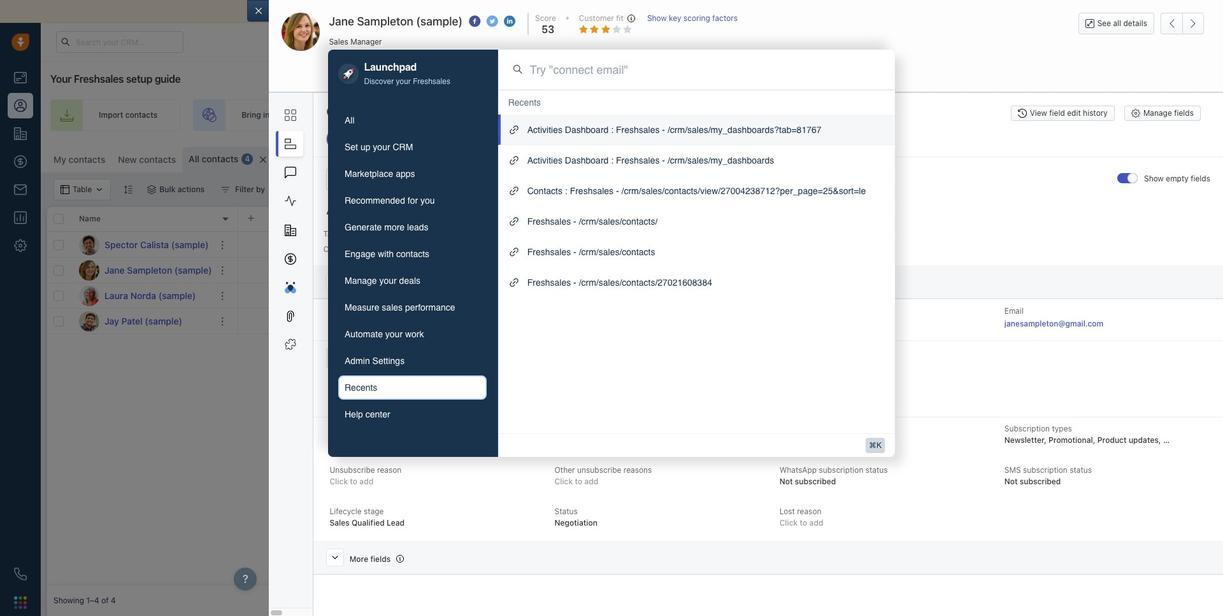 Task type: describe. For each thing, give the bounding box(es) containing it.
showing
[[54, 597, 84, 606]]

phone image
[[14, 568, 27, 581]]

show empty fields
[[1144, 174, 1210, 184]]

show for show empty fields
[[1144, 174, 1164, 184]]

all contacts link
[[189, 153, 238, 166]]

sampleton inside dialog
[[357, 15, 413, 28]]

subscription for subscription types
[[1004, 424, 1050, 434]]

import contacts for the import contacts button
[[1055, 153, 1114, 162]]

sales inside button
[[382, 303, 403, 313]]

recents button
[[338, 376, 487, 400]]

measure sales performance
[[345, 303, 455, 313]]

measure
[[345, 303, 379, 313]]

laura
[[104, 290, 128, 301]]

recents inside recents button
[[345, 383, 377, 393]]

automate
[[345, 330, 383, 340]]

0 vertical spatial of
[[584, 6, 592, 17]]

score 53
[[535, 13, 556, 35]]

calista
[[140, 239, 169, 250]]

your inside button
[[379, 276, 397, 286]]

launchpad discover your freshsales
[[364, 62, 450, 86]]

add for add contact
[[1165, 153, 1180, 162]]

leads inside 'button'
[[407, 223, 428, 233]]

0 vertical spatial basic information
[[416, 135, 479, 144]]

to inside the tags click to add tags
[[344, 245, 352, 254]]

contacts inside button
[[1082, 153, 1114, 162]]

view field edit history button
[[1011, 106, 1115, 121]]

⌘ k
[[869, 441, 882, 450]]

add for external
[[360, 436, 373, 445]]

2 cell from the top
[[238, 258, 1217, 283]]

field
[[1049, 109, 1065, 118]]

(sample) for press space to select this row. row containing laura norda (sample)
[[158, 290, 196, 301]]

to inside unsubscribe reason click to add
[[350, 477, 357, 487]]

call link
[[381, 64, 420, 85]]

create
[[726, 110, 750, 120]]

1 cell from the top
[[238, 233, 1217, 257]]

with
[[378, 249, 394, 260]]

press space to select this row. row containing laura norda (sample)
[[47, 283, 238, 309]]

unsubscribe reason click to add
[[330, 466, 402, 487]]

crm
[[393, 142, 413, 153]]

telephone numbers
[[330, 354, 401, 363]]

name
[[348, 306, 367, 316]]

details up o in the left top of the page
[[358, 135, 382, 144]]

all inside button
[[1113, 18, 1121, 28]]

negotiation
[[555, 519, 597, 528]]

contacts down setup
[[125, 110, 157, 120]]

import contacts button
[[1038, 147, 1120, 169]]

jane sampleton (sample) link
[[104, 264, 212, 277]]

1 vertical spatial basic information
[[350, 279, 414, 289]]

connect your mailbox to improve deliverability and enable 2-way sync of email conversations. import all your sales data
[[288, 6, 790, 17]]

reason for lost reason
[[797, 507, 821, 517]]

bulk
[[159, 185, 176, 194]]

set for set up your sales pipeline
[[893, 110, 906, 120]]

all button
[[338, 109, 487, 133]]

list of options list box
[[498, 90, 903, 298]]

12 more... button
[[279, 151, 340, 169]]

not for whatsapp subscription status not subscribed
[[780, 477, 793, 487]]

to inside other unsubscribe reasons click to add
[[575, 477, 582, 487]]

/crm/sales/contacts
[[579, 247, 655, 257]]

/crm/sales/contacts/view/27004238712?per_page=25&sort=lead_score
[[621, 186, 903, 196]]

subscription for sms
[[1023, 466, 1068, 475]]

set for set up your crm
[[345, 142, 358, 153]]

manage for manage fields
[[1143, 109, 1172, 118]]

⌘ o
[[346, 155, 361, 165]]

discover
[[364, 77, 394, 86]]

numbers
[[369, 354, 401, 363]]

setup
[[126, 73, 152, 85]]

see all details
[[1097, 18, 1147, 28]]

first
[[330, 306, 345, 316]]

for
[[408, 196, 418, 206]]

4 inside all contacts 4
[[245, 154, 250, 164]]

1 vertical spatial fields
[[1191, 174, 1210, 184]]

l image
[[79, 286, 99, 306]]

generate
[[345, 223, 382, 233]]

james
[[555, 436, 579, 445]]

set up your sales pipeline
[[893, 110, 988, 120]]

janesampleton@gmail.com
[[1004, 319, 1103, 329]]

details down discover
[[371, 105, 406, 118]]

2-
[[533, 6, 543, 17]]

status for whatsapp
[[866, 466, 888, 475]]

jay patel (sample)
[[104, 316, 182, 326]]

showing 1–4 of 4
[[54, 597, 116, 606]]

fields inside "button"
[[1174, 109, 1194, 118]]

subscribed
[[780, 436, 821, 445]]

help center
[[345, 410, 390, 420]]

subscription for whatsapp
[[819, 466, 863, 475]]

manage fields button
[[1124, 106, 1201, 121]]

contacts : freshsales - /crm/sales/contacts/view/27004238712?per_page=25&sort=lead_score
[[527, 186, 903, 196]]

note
[[537, 69, 555, 79]]

your for your trial ends in 21 days
[[875, 37, 890, 46]]

janesampleton@gmail.com link
[[1004, 318, 1103, 331]]

website
[[272, 110, 300, 120]]

0 horizontal spatial leads
[[303, 110, 322, 120]]

: for /crm/sales/my_dashboards
[[611, 155, 614, 166]]

route leads to your team link
[[501, 99, 665, 131]]

call
[[400, 69, 414, 79]]

0 vertical spatial all
[[714, 6, 723, 17]]

pipeline
[[959, 110, 988, 120]]

1 vertical spatial in
[[263, 110, 270, 120]]

twitter circled image
[[486, 15, 498, 28]]

jane inside press space to select this row. row
[[104, 265, 125, 276]]

o
[[356, 155, 361, 165]]

1 horizontal spatial import
[[684, 6, 711, 17]]

norda
[[130, 290, 156, 301]]

import contacts link
[[50, 99, 180, 131]]

filter by
[[235, 185, 265, 194]]

sales for sales owner james peterson
[[555, 424, 574, 434]]

container_wx8msf4aqz5i3rn1 image inside filter by "button"
[[221, 185, 230, 194]]

import for the import contacts button
[[1055, 153, 1080, 162]]

0 vertical spatial all details
[[347, 135, 382, 144]]

sales left data
[[747, 6, 769, 17]]

dashboard for activities dashboard : freshsales - /crm/sales/my_dashboards?tab=81767
[[565, 125, 609, 135]]

add inside the tags click to add tags
[[354, 245, 368, 254]]

task button
[[568, 64, 611, 85]]

2 horizontal spatial leads
[[573, 110, 593, 120]]

tab list containing all
[[338, 109, 487, 427]]

lifecycle stage sales qualified lead
[[330, 507, 405, 528]]

customer
[[579, 13, 614, 23]]

engage
[[345, 249, 375, 260]]

empty
[[1166, 174, 1189, 184]]

generate more leads
[[345, 223, 428, 233]]

activities for activities dashboard : freshsales - /crm/sales/my_dashboards?tab=81767
[[527, 125, 562, 135]]

- down freshsales - /crm/sales/contacts
[[573, 278, 576, 288]]

show for show key scoring factors
[[647, 13, 667, 23]]

add deal
[[1072, 110, 1104, 120]]

0 vertical spatial information
[[438, 135, 479, 144]]

contacts up filter by "button"
[[202, 154, 238, 164]]

0 vertical spatial tags
[[323, 229, 340, 239]]

show key scoring factors
[[647, 13, 738, 23]]

⌘ for ⌘ k
[[869, 441, 877, 450]]

1 vertical spatial 4
[[111, 597, 116, 606]]

launchpad
[[364, 62, 417, 74]]

press-command-k-to-open-and-close element
[[866, 438, 885, 454]]

grid containing spector calista (sample)
[[47, 206, 1217, 586]]

see
[[1097, 18, 1111, 28]]

click inside the tags click to add tags
[[323, 245, 342, 254]]

team
[[623, 110, 642, 120]]

manage your deals
[[345, 276, 420, 286]]

container_wx8msf4aqz5i3rn1 image for customize
[[952, 154, 960, 162]]

subscribed for sms
[[1020, 477, 1061, 487]]

deal
[[1089, 110, 1104, 120]]

telephone
[[330, 354, 367, 363]]

my contacts
[[54, 154, 105, 165]]

your left pipeline
[[919, 110, 936, 120]]

(sample) inside dialog
[[416, 15, 463, 28]]

marketplace apps
[[345, 169, 415, 179]]

Try "connect email" field
[[530, 61, 880, 78]]

contacts right new in the top left of the page
[[139, 154, 176, 165]]

performance
[[405, 303, 455, 313]]

dashboard for activities dashboard : freshsales - /crm/sales/my_dashboards
[[565, 155, 609, 166]]

row group containing spector calista (sample)
[[47, 233, 238, 334]]

19266529503
[[330, 388, 382, 397]]

activities for activities dashboard : freshsales - /crm/sales/my_dashboards
[[527, 155, 562, 166]]

to inside 'external id click to add'
[[350, 436, 357, 445]]

status for sms
[[1070, 466, 1092, 475]]

sales for sales manager
[[329, 37, 348, 46]]

phone element
[[8, 562, 33, 587]]

j image for jay patel (sample)
[[79, 311, 99, 332]]

other unsubscribe reasons click to add
[[555, 466, 652, 487]]

to inside lost reason click to add
[[800, 519, 807, 528]]

customer fit
[[579, 13, 624, 23]]

- up /crm/sales/contacts/
[[616, 186, 619, 196]]

laura norda (sample)
[[104, 290, 196, 301]]

generate more leads button
[[338, 216, 487, 240]]

whatsapp subscription status not subscribed
[[780, 466, 888, 487]]

engage with contacts button
[[338, 242, 487, 267]]

bring in website leads
[[242, 110, 322, 120]]

1 vertical spatial of
[[101, 597, 109, 606]]

subscribed for whatsapp
[[795, 477, 836, 487]]



Task type: vqa. For each thing, say whether or not it's contained in the screenshot.
Launchpad
yes



Task type: locate. For each thing, give the bounding box(es) containing it.
details inside button
[[1123, 18, 1147, 28]]

(sample) for press space to select this row. row containing jane sampleton (sample)
[[174, 265, 212, 276]]

1 horizontal spatial sampleton
[[357, 15, 413, 28]]

to left team
[[595, 110, 603, 120]]

all inside all button
[[345, 116, 355, 126]]

2 vertical spatial :
[[565, 186, 567, 196]]

jane down first
[[330, 318, 347, 328]]

1 horizontal spatial information
[[438, 135, 479, 144]]

new contacts button
[[112, 147, 182, 173], [118, 154, 176, 165]]

by
[[256, 185, 265, 194]]

freshworks switcher image
[[14, 597, 27, 610]]

import inside button
[[1055, 153, 1080, 162]]

dashboard up the search fields text box
[[565, 155, 609, 166]]

subscription left types
[[1004, 424, 1050, 434]]

1 subscription from the left
[[819, 466, 863, 475]]

leads right more
[[407, 223, 428, 233]]

not inside the sms subscription status not subscribed
[[1004, 477, 1018, 487]]

create sales sequence
[[726, 110, 809, 120]]

(sample) for press space to select this row. row containing jay patel (sample)
[[145, 316, 182, 326]]

facebook circled image
[[469, 15, 480, 28]]

2 row group from the left
[[238, 233, 1217, 334]]

information down all button
[[438, 135, 479, 144]]

automate your work button
[[338, 323, 487, 347]]

2 dashboard from the top
[[565, 155, 609, 166]]

new contacts
[[118, 154, 176, 165]]

⌘ for ⌘ o
[[346, 155, 353, 165]]

sales up /crm/sales/my_dashboards?tab=81767
[[752, 110, 771, 120]]

0 horizontal spatial email
[[349, 69, 368, 79]]

0 horizontal spatial show
[[647, 13, 667, 23]]

contact
[[1182, 153, 1210, 162]]

activities up the search fields text box
[[527, 155, 562, 166]]

sales inside "sales owner james peterson"
[[555, 424, 574, 434]]

subscription inside subscription status subscribed
[[780, 424, 825, 434]]

your left team
[[605, 110, 621, 120]]

add down unsubscribe on the bottom left
[[360, 477, 373, 487]]

tags left "generate"
[[323, 229, 340, 239]]

bulk actions
[[159, 185, 205, 194]]

0 horizontal spatial all
[[714, 6, 723, 17]]

1 vertical spatial activities
[[527, 155, 562, 166]]

- up activities dashboard : freshsales - /crm/sales/my_dashboards
[[662, 125, 665, 135]]

4 press space to select this row. row from the top
[[47, 309, 238, 334]]

1 horizontal spatial reason
[[797, 507, 821, 517]]

j image
[[79, 260, 99, 281], [79, 311, 99, 332]]

0 horizontal spatial status
[[827, 424, 849, 434]]

0 vertical spatial your
[[875, 37, 890, 46]]

dialog containing jane sampleton (sample)
[[247, 0, 1223, 617]]

0 horizontal spatial ⌘
[[346, 155, 353, 165]]

press space to select this row. row
[[47, 233, 238, 258], [47, 258, 238, 283], [47, 283, 238, 309], [47, 309, 238, 334]]

contacts right my
[[69, 154, 105, 165]]

1 horizontal spatial add
[[1165, 153, 1180, 162]]

1 vertical spatial all details
[[326, 205, 372, 217]]

conversations.
[[619, 6, 681, 17]]

leads right website on the top left of the page
[[303, 110, 322, 120]]

press space to select this row. row containing jay patel (sample)
[[47, 309, 238, 334]]

import for import contacts link
[[99, 110, 123, 120]]

add inside button
[[1165, 153, 1180, 162]]

⌘ inside press-command-k-to-open-and-close element
[[869, 441, 877, 450]]

0 horizontal spatial 4
[[111, 597, 116, 606]]

0 horizontal spatial basic information
[[350, 279, 414, 289]]

email inside button
[[349, 69, 368, 79]]

(sample) for press space to select this row. row containing spector calista (sample)
[[171, 239, 209, 250]]

your for your freshsales setup guide
[[50, 73, 71, 85]]

1 horizontal spatial all
[[1113, 18, 1121, 28]]

leads
[[303, 110, 322, 120], [573, 110, 593, 120], [407, 223, 428, 233]]

manage for manage your deals
[[345, 276, 377, 286]]

j image for jane sampleton (sample)
[[79, 260, 99, 281]]

1 not from the left
[[780, 477, 793, 487]]

sms
[[1004, 466, 1021, 475]]

subscription status subscribed
[[780, 424, 849, 445]]

in right bring
[[263, 110, 270, 120]]

fields down contact
[[1191, 174, 1210, 184]]

of
[[584, 6, 592, 17], [101, 597, 109, 606]]

reason
[[377, 466, 402, 475], [797, 507, 821, 517]]

add inside 'external id click to add'
[[360, 436, 373, 445]]

0 vertical spatial jane
[[329, 15, 354, 28]]

1 activities from the top
[[527, 125, 562, 135]]

0 vertical spatial manage
[[1143, 109, 1172, 118]]

1 vertical spatial sales
[[555, 424, 574, 434]]

1 horizontal spatial show
[[1144, 174, 1164, 184]]

add down id
[[360, 436, 373, 445]]

jane sampleton (sample) down spector calista (sample) link
[[104, 265, 212, 276]]

19266529503 link
[[330, 388, 382, 397]]

email up janesampleton@gmail.com
[[1004, 306, 1024, 316]]

container_wx8msf4aqz5i3rn1 image inside customize table button
[[952, 154, 960, 162]]

subscription right 'sms'
[[1023, 466, 1068, 475]]

0 horizontal spatial tags
[[323, 229, 340, 239]]

dialog
[[247, 0, 1223, 617]]

⌘ up whatsapp subscription status not subscribed
[[869, 441, 877, 450]]

up inside button
[[360, 142, 370, 153]]

import contacts group
[[1038, 147, 1142, 169]]

way
[[543, 6, 559, 17]]

1 horizontal spatial jane sampleton (sample)
[[329, 15, 463, 28]]

2 horizontal spatial import
[[1055, 153, 1080, 162]]

status inside whatsapp subscription status not subscribed
[[866, 466, 888, 475]]

4
[[245, 154, 250, 164], [111, 597, 116, 606]]

sales left manager
[[329, 37, 348, 46]]

basic information down with
[[350, 279, 414, 289]]

first name jane
[[330, 306, 367, 328]]

0 vertical spatial set
[[893, 110, 906, 120]]

click inside lost reason click to add
[[780, 519, 798, 528]]

basic information
[[416, 135, 479, 144], [350, 279, 414, 289]]

0 horizontal spatial basic
[[350, 279, 369, 289]]

jane up the sales manager
[[329, 15, 354, 28]]

add
[[354, 245, 368, 254], [360, 436, 373, 445], [360, 477, 373, 487], [584, 477, 598, 487], [809, 519, 823, 528]]

(sample) down spector calista (sample) link
[[174, 265, 212, 276]]

jane sampleton (sample) inside press space to select this row. row
[[104, 265, 212, 276]]

dashboard down route leads to your team on the top
[[565, 125, 609, 135]]

and
[[485, 6, 500, 17]]

0 vertical spatial import
[[684, 6, 711, 17]]

bulk actions button
[[139, 179, 213, 201]]

click inside other unsubscribe reasons click to add
[[555, 477, 573, 487]]

contacts down deal
[[1082, 153, 1114, 162]]

1 horizontal spatial container_wx8msf4aqz5i3rn1 image
[[221, 185, 230, 194]]

1 vertical spatial import contacts
[[1055, 153, 1114, 162]]

0 vertical spatial up
[[908, 110, 917, 120]]

sampleton up the laura norda (sample)
[[127, 265, 172, 276]]

owner
[[576, 424, 598, 434]]

status inside subscription status subscribed
[[827, 424, 849, 434]]

(sample) down the jane sampleton (sample) link
[[158, 290, 196, 301]]

subscribed inside whatsapp subscription status not subscribed
[[795, 477, 836, 487]]

admin
[[345, 356, 370, 367]]

0 horizontal spatial subscribed
[[795, 477, 836, 487]]

0 horizontal spatial up
[[360, 142, 370, 153]]

⌘
[[346, 155, 353, 165], [869, 441, 877, 450]]

reason right lost
[[797, 507, 821, 517]]

sampleton up manager
[[357, 15, 413, 28]]

subscribed inside the sms subscription status not subscribed
[[1020, 477, 1061, 487]]

to inside the 'route leads to your team' link
[[595, 110, 603, 120]]

set
[[893, 110, 906, 120], [345, 142, 358, 153]]

center
[[365, 410, 390, 420]]

of right sync
[[584, 6, 592, 17]]

add inside unsubscribe reason click to add
[[360, 477, 373, 487]]

2 subscription from the left
[[1004, 424, 1050, 434]]

add for unsubscribe
[[360, 477, 373, 487]]

subscription right whatsapp on the right bottom
[[819, 466, 863, 475]]

0 vertical spatial sampleton
[[357, 15, 413, 28]]

your inside launchpad discover your freshsales
[[396, 77, 411, 86]]

add deal link
[[1024, 99, 1127, 131]]

basic up measure
[[350, 279, 369, 289]]

add down unsubscribe
[[584, 477, 598, 487]]

container_wx8msf4aqz5i3rn1 image
[[952, 154, 960, 162], [147, 185, 156, 194], [221, 185, 230, 194]]

qualified
[[352, 519, 385, 528]]

1 vertical spatial jane
[[104, 265, 125, 276]]

1 vertical spatial basic
[[350, 279, 369, 289]]

1 vertical spatial j image
[[79, 311, 99, 332]]

activities dashboard : freshsales - /crm/sales/my_dashboards?tab=81767
[[527, 125, 822, 135]]

1 vertical spatial up
[[360, 142, 370, 153]]

1 j image from the top
[[79, 260, 99, 281]]

show key scoring factors link
[[647, 13, 738, 36]]

settings
[[372, 356, 405, 367]]

1 vertical spatial all
[[1113, 18, 1121, 28]]

your right the scoring
[[726, 6, 744, 17]]

0 horizontal spatial set
[[345, 142, 358, 153]]

not down whatsapp on the right bottom
[[780, 477, 793, 487]]

1 horizontal spatial status
[[866, 466, 888, 475]]

other
[[555, 466, 575, 475]]

2 not from the left
[[1004, 477, 1018, 487]]

not inside whatsapp subscription status not subscribed
[[780, 477, 793, 487]]

1 subscription from the left
[[780, 424, 825, 434]]

1 horizontal spatial set
[[893, 110, 906, 120]]

jane sampleton (sample) inside dialog
[[329, 15, 463, 28]]

recents heading
[[508, 96, 541, 109], [508, 96, 541, 109]]

subscription for subscription status subscribed
[[780, 424, 825, 434]]

container_wx8msf4aqz5i3rn1 image left customize
[[952, 154, 960, 162]]

freshsales
[[74, 73, 124, 85], [413, 77, 450, 86], [616, 125, 660, 135], [616, 155, 660, 166], [570, 186, 614, 196], [527, 217, 571, 227], [527, 247, 571, 257], [527, 278, 571, 288]]

1 horizontal spatial subscription
[[1004, 424, 1050, 434]]

your down launchpad
[[396, 77, 411, 86]]

1 vertical spatial ⌘
[[869, 441, 877, 450]]

add for add deal
[[1072, 110, 1087, 120]]

email for email
[[349, 69, 368, 79]]

1 horizontal spatial basic
[[416, 135, 436, 144]]

1 vertical spatial jane sampleton (sample)
[[104, 265, 212, 276]]

contact
[[326, 105, 368, 118]]

sampleton inside press space to select this row. row
[[127, 265, 172, 276]]

click down external
[[330, 436, 348, 445]]

click inside unsubscribe reason click to add
[[330, 477, 348, 487]]

0 horizontal spatial in
[[263, 110, 270, 120]]

⌘ left o in the left top of the page
[[346, 155, 353, 165]]

j image down s icon
[[79, 260, 99, 281]]

freshsales - /crm/sales/contacts/
[[527, 217, 658, 227]]

freshsales - /crm/sales/contacts/27021608384
[[527, 278, 712, 288]]

deliverability
[[429, 6, 482, 17]]

to right mailbox
[[382, 6, 390, 17]]

/crm/sales/my_dashboards
[[668, 155, 774, 166]]

1 row group from the left
[[47, 233, 238, 334]]

to
[[382, 6, 390, 17], [595, 110, 603, 120], [344, 245, 352, 254], [350, 436, 357, 445], [350, 477, 357, 487], [575, 477, 582, 487], [800, 519, 807, 528]]

- down activities dashboard : freshsales - /crm/sales/my_dashboards?tab=81767
[[662, 155, 665, 166]]

0 horizontal spatial not
[[780, 477, 793, 487]]

1 horizontal spatial ⌘
[[869, 441, 877, 450]]

name row
[[47, 207, 238, 233]]

subscribed down 'sms'
[[1020, 477, 1061, 487]]

cell
[[238, 233, 1217, 257], [238, 258, 1217, 283], [238, 283, 1217, 308], [238, 309, 1217, 334]]

more
[[384, 223, 405, 233]]

(sample) right calista
[[171, 239, 209, 250]]

3 cell from the top
[[238, 283, 1217, 308]]

email janesampleton@gmail.com
[[1004, 306, 1103, 329]]

to down "generate"
[[344, 245, 352, 254]]

1 horizontal spatial your
[[875, 37, 890, 46]]

import contacts inside button
[[1055, 153, 1114, 162]]

2 subscribed from the left
[[1020, 477, 1061, 487]]

- up freshsales - /crm/sales/contacts
[[573, 217, 576, 227]]

0 vertical spatial 4
[[245, 154, 250, 164]]

jay patel (sample) link
[[104, 315, 182, 328]]

1 vertical spatial show
[[1144, 174, 1164, 184]]

subscription inside the sms subscription status not subscribed
[[1023, 466, 1068, 475]]

up for set up your crm
[[360, 142, 370, 153]]

peterson
[[581, 436, 614, 445]]

to down unsubscribe on the bottom left
[[350, 477, 357, 487]]

2 activities from the top
[[527, 155, 562, 166]]

freshsales inside launchpad discover your freshsales
[[413, 77, 450, 86]]

add inside lost reason click to add
[[809, 519, 823, 528]]

0 vertical spatial sales
[[329, 37, 348, 46]]

email for email janesampleton@gmail.com
[[1004, 306, 1024, 316]]

reason inside unsubscribe reason click to add
[[377, 466, 402, 475]]

0 vertical spatial activities
[[527, 125, 562, 135]]

all details up "generate"
[[326, 205, 372, 217]]

contacts inside button
[[396, 249, 429, 260]]

0 horizontal spatial information
[[372, 279, 414, 289]]

jane sampleton (sample) up manager
[[329, 15, 463, 28]]

status inside the sms subscription status not subscribed
[[1070, 466, 1092, 475]]

tags down generate more leads
[[370, 245, 386, 254]]

1 horizontal spatial basic information
[[416, 135, 479, 144]]

4 cell from the top
[[238, 309, 1217, 334]]

recents inside the list of options list box
[[508, 98, 541, 108]]

container_wx8msf4aqz5i3rn1 image left 'filter' at the top
[[221, 185, 230, 194]]

sms subscription status not subscribed
[[1004, 466, 1092, 487]]

Search fields text field
[[326, 169, 768, 191]]

your left 'crm'
[[373, 142, 390, 153]]

call button
[[381, 64, 420, 85]]

1 horizontal spatial tags
[[370, 245, 386, 254]]

subscription types
[[1004, 424, 1072, 434]]

1 horizontal spatial in
[[925, 37, 931, 46]]

trial
[[892, 37, 905, 46]]

0 vertical spatial fields
[[1174, 109, 1194, 118]]

close image
[[1204, 8, 1210, 15]]

whatsapp
[[780, 466, 817, 475]]

import contacts down add deal
[[1055, 153, 1114, 162]]

0 horizontal spatial subscription
[[780, 424, 825, 434]]

0 vertical spatial :
[[611, 125, 614, 135]]

sales down lifecycle
[[330, 519, 350, 528]]

1 horizontal spatial 4
[[245, 154, 250, 164]]

manage inside "button"
[[1143, 109, 1172, 118]]

up up o in the left top of the page
[[360, 142, 370, 153]]

ends
[[907, 37, 923, 46]]

improve
[[392, 6, 426, 17]]

basic information down all button
[[416, 135, 479, 144]]

set up your sales pipeline link
[[845, 99, 1011, 131]]

1 horizontal spatial import contacts
[[1055, 153, 1114, 162]]

up for set up your sales pipeline
[[908, 110, 917, 120]]

click left the "engage"
[[323, 245, 342, 254]]

1 vertical spatial manage
[[345, 276, 377, 286]]

to down other
[[575, 477, 582, 487]]

recommended for you
[[345, 196, 435, 206]]

container_wx8msf4aqz5i3rn1 image for bulk
[[147, 185, 156, 194]]

activities
[[527, 125, 562, 135], [527, 155, 562, 166]]

53 button
[[538, 24, 554, 35]]

1 vertical spatial sampleton
[[127, 265, 172, 276]]

details up "generate"
[[341, 205, 372, 217]]

1 subscribed from the left
[[795, 477, 836, 487]]

subscription inside whatsapp subscription status not subscribed
[[819, 466, 863, 475]]

0 vertical spatial dashboard
[[565, 125, 609, 135]]

container_wx8msf4aqz5i3rn1 image inside the bulk actions 'button'
[[147, 185, 156, 194]]

add contact button
[[1148, 147, 1217, 169]]

your left mailbox
[[326, 6, 344, 17]]

new
[[118, 154, 137, 165]]

1 horizontal spatial up
[[908, 110, 917, 120]]

sales inside lifecycle stage sales qualified lead
[[330, 519, 350, 528]]

press space to select this row. row containing jane sampleton (sample)
[[47, 258, 238, 283]]

import right key
[[684, 6, 711, 17]]

0 horizontal spatial of
[[101, 597, 109, 606]]

1 vertical spatial information
[[372, 279, 414, 289]]

(sample) inside 'link'
[[158, 290, 196, 301]]

import all your sales data link
[[684, 6, 792, 17]]

0 vertical spatial basic
[[416, 135, 436, 144]]

1 horizontal spatial email
[[1004, 306, 1024, 316]]

reason inside lost reason click to add
[[797, 507, 821, 517]]

fields up add contact
[[1174, 109, 1194, 118]]

import contacts for import contacts link
[[99, 110, 157, 120]]

0 vertical spatial add
[[1072, 110, 1087, 120]]

import
[[684, 6, 711, 17], [99, 110, 123, 120], [1055, 153, 1080, 162]]

freshsales - /crm/sales/contacts
[[527, 247, 655, 257]]

0 horizontal spatial your
[[50, 73, 71, 85]]

1 vertical spatial email
[[1004, 306, 1024, 316]]

import contacts down setup
[[99, 110, 157, 120]]

to down whatsapp on the right bottom
[[800, 519, 807, 528]]

click inside 'external id click to add'
[[330, 436, 348, 445]]

add down "generate"
[[354, 245, 368, 254]]

jane inside first name jane
[[330, 318, 347, 328]]

click for lost reason
[[780, 519, 798, 528]]

2 vertical spatial sales
[[330, 519, 350, 528]]

sync
[[562, 6, 581, 17]]

s image
[[79, 235, 99, 255]]

recents heading inside the list of options list box
[[508, 96, 541, 109]]

up left pipeline
[[908, 110, 917, 120]]

3 press space to select this row. row from the top
[[47, 283, 238, 309]]

: for /crm/sales/my_dashboards?tab=81767
[[611, 125, 614, 135]]

row group
[[47, 233, 238, 334], [238, 233, 1217, 334]]

not for sms subscription status not subscribed
[[1004, 477, 1018, 487]]

click for external id
[[330, 436, 348, 445]]

your inside 'button'
[[385, 330, 403, 340]]

1 horizontal spatial manage
[[1143, 109, 1172, 118]]

grid
[[47, 206, 1217, 586]]

tab list
[[338, 109, 487, 427]]

1 vertical spatial your
[[50, 73, 71, 85]]

set inside button
[[345, 142, 358, 153]]

connect your mailbox link
[[288, 6, 382, 17]]

0 vertical spatial jane sampleton (sample)
[[329, 15, 463, 28]]

email inside email janesampleton@gmail.com
[[1004, 306, 1024, 316]]

your
[[875, 37, 890, 46], [50, 73, 71, 85]]

add for lost
[[809, 519, 823, 528]]

scoring
[[684, 13, 710, 23]]

patel
[[121, 316, 143, 326]]

click down other
[[555, 477, 573, 487]]

2 subscription from the left
[[1023, 466, 1068, 475]]

show left empty
[[1144, 174, 1164, 184]]

- down the freshsales - /crm/sales/contacts/ at top
[[573, 247, 576, 257]]

route
[[550, 110, 571, 120]]

2 j image from the top
[[79, 311, 99, 332]]

manage inside button
[[345, 276, 377, 286]]

Search your CRM... text field
[[56, 31, 183, 53]]

press space to select this row. row containing spector calista (sample)
[[47, 233, 238, 258]]

details right see at the top right
[[1123, 18, 1147, 28]]

-
[[662, 125, 665, 135], [662, 155, 665, 166], [616, 186, 619, 196], [573, 217, 576, 227], [573, 247, 576, 257], [573, 278, 576, 288]]

to down external
[[350, 436, 357, 445]]

tags
[[323, 229, 340, 239], [370, 245, 386, 254]]

days
[[943, 37, 958, 46]]

sales up automate your work
[[382, 303, 403, 313]]

marketplace
[[345, 169, 393, 179]]

name
[[79, 214, 101, 224]]

up
[[908, 110, 917, 120], [360, 142, 370, 153]]

all right the scoring
[[714, 6, 723, 17]]

1 horizontal spatial leads
[[407, 223, 428, 233]]

enable
[[503, 6, 531, 17]]

reason for unsubscribe reason
[[377, 466, 402, 475]]

1 vertical spatial add
[[1165, 153, 1180, 162]]

0 horizontal spatial sampleton
[[127, 265, 172, 276]]

import down your freshsales setup guide
[[99, 110, 123, 120]]

click for unsubscribe reason
[[330, 477, 348, 487]]

53
[[542, 24, 554, 35]]

email button
[[330, 64, 375, 85]]

sales left pipeline
[[938, 110, 957, 120]]

all right see at the top right
[[1113, 18, 1121, 28]]

container_wx8msf4aqz5i3rn1 image left 'bulk'
[[147, 185, 156, 194]]

1 press space to select this row. row from the top
[[47, 233, 238, 258]]

0 vertical spatial show
[[647, 13, 667, 23]]

route leads to your team
[[550, 110, 642, 120]]

measure sales performance button
[[338, 296, 487, 320]]

1 dashboard from the top
[[565, 125, 609, 135]]

unsubscribe
[[330, 466, 375, 475]]

basic down all button
[[416, 135, 436, 144]]

contacts up manage your deals button
[[396, 249, 429, 260]]

2 vertical spatial import
[[1055, 153, 1080, 162]]

k
[[877, 441, 882, 450]]

2 press space to select this row. row from the top
[[47, 258, 238, 283]]

click down unsubscribe on the bottom left
[[330, 477, 348, 487]]

subscribed down whatsapp on the right bottom
[[795, 477, 836, 487]]

1 vertical spatial dashboard
[[565, 155, 609, 166]]

add down whatsapp subscription status not subscribed
[[809, 519, 823, 528]]

1 horizontal spatial of
[[584, 6, 592, 17]]

not down 'sms'
[[1004, 477, 1018, 487]]

of right 1–4
[[101, 597, 109, 606]]

0 horizontal spatial add
[[1072, 110, 1087, 120]]

sales up "james"
[[555, 424, 574, 434]]

0 horizontal spatial import contacts
[[99, 110, 157, 120]]

j image left jay
[[79, 311, 99, 332]]

your inside button
[[373, 142, 390, 153]]

0 horizontal spatial import
[[99, 110, 123, 120]]

details
[[1123, 18, 1147, 28], [371, 105, 406, 118], [358, 135, 382, 144], [341, 205, 372, 217]]

0 vertical spatial in
[[925, 37, 931, 46]]

leads right route
[[573, 110, 593, 120]]

view
[[1030, 109, 1047, 118]]

1 horizontal spatial subscribed
[[1020, 477, 1061, 487]]

in left 21
[[925, 37, 931, 46]]

1 vertical spatial tags
[[370, 245, 386, 254]]

set up your crm button
[[338, 135, 487, 160]]

linkedin circled image
[[504, 15, 515, 28]]

manage down the "engage"
[[345, 276, 377, 286]]

add inside other unsubscribe reasons click to add
[[584, 477, 598, 487]]

2 horizontal spatial status
[[1070, 466, 1092, 475]]

jane up laura
[[104, 265, 125, 276]]



